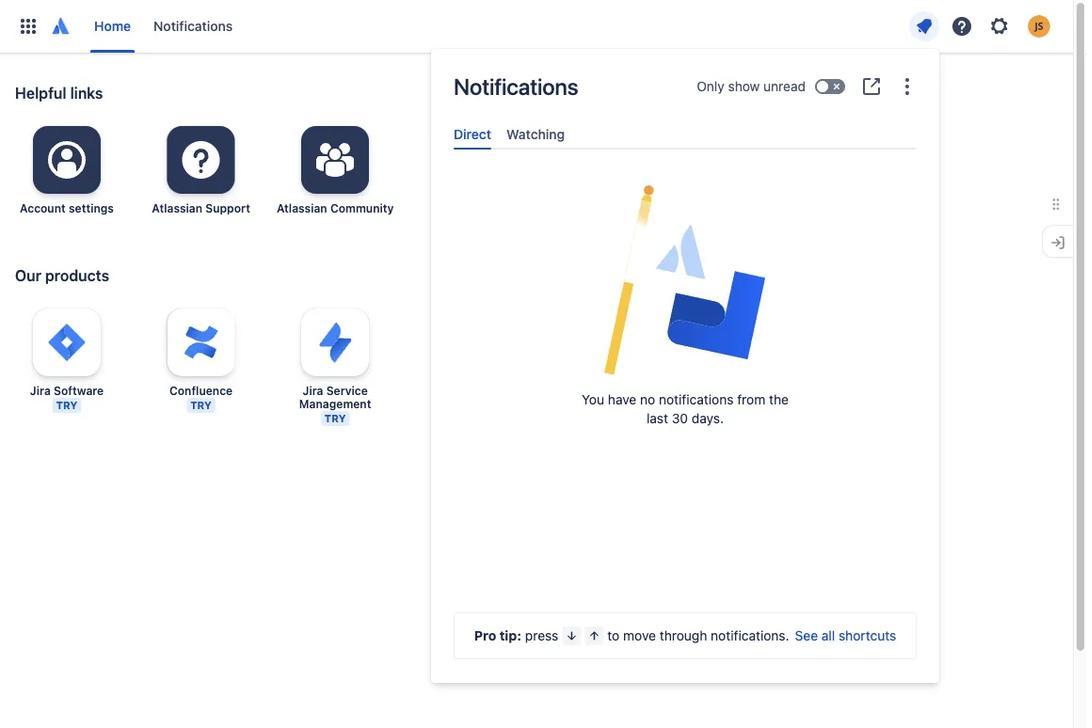 Task type: locate. For each thing, give the bounding box(es) containing it.
jira software image
[[44, 320, 89, 365]]

atlassian for atlassian community
[[277, 202, 327, 215]]

statuspage image
[[581, 320, 627, 365], [581, 320, 627, 365]]

try
[[56, 400, 78, 412], [190, 400, 212, 412], [593, 400, 615, 412], [325, 413, 346, 425]]

banner containing home
[[0, 0, 1074, 53]]

see all shortcuts button
[[795, 627, 897, 646]]

atlassian community
[[277, 202, 394, 215]]

self-managed licensing button
[[410, 126, 529, 228]]

jira left service
[[303, 384, 323, 397]]

account
[[20, 202, 66, 215]]

jira software try
[[30, 384, 104, 412]]

try inside jira service management try
[[325, 413, 346, 425]]

last
[[647, 411, 669, 427]]

3 atlassian from the left
[[579, 202, 629, 215]]

watching
[[507, 126, 565, 142]]

banner
[[0, 0, 1074, 53]]

atlassian community link
[[276, 126, 395, 251]]

0 horizontal spatial notifications
[[154, 18, 233, 34]]

2 jira from the left
[[303, 384, 323, 397]]

appswitcher icon image
[[17, 15, 40, 38]]

press
[[525, 629, 559, 644]]

try down statuspage in the right bottom of the page
[[593, 400, 615, 412]]

1 horizontal spatial notifications
[[454, 73, 579, 100]]

to
[[608, 629, 620, 644]]

managed
[[458, 202, 509, 215]]

try inside jira software try
[[56, 400, 78, 412]]

through
[[660, 629, 708, 644]]

tab list containing direct
[[446, 119, 925, 150]]

try down software at the left bottom of the page
[[56, 400, 78, 412]]

jira left software at the left bottom of the page
[[30, 384, 51, 397]]

tip:
[[500, 629, 522, 644]]

atlassian support button
[[142, 126, 260, 215]]

1 vertical spatial notifications
[[454, 73, 579, 100]]

1 atlassian from the left
[[152, 202, 203, 215]]

see all shortcuts
[[795, 629, 897, 644]]

support
[[206, 202, 250, 215]]

notifications
[[659, 392, 734, 408]]

2 horizontal spatial atlassian
[[579, 202, 629, 215]]

1 horizontal spatial jira
[[303, 384, 323, 397]]

more image
[[897, 75, 919, 98]]

jira software image
[[44, 320, 89, 365]]

notifications right home
[[154, 18, 233, 34]]

account settings link
[[8, 126, 126, 251]]

home
[[94, 18, 131, 34]]

community
[[330, 202, 394, 215]]

1 horizontal spatial atlassian
[[277, 202, 327, 215]]

you have no notifications from the last 30 days.
[[582, 392, 789, 427]]

show
[[728, 79, 760, 94]]

notifications
[[154, 18, 233, 34], [454, 73, 579, 100]]

pro
[[474, 629, 497, 644]]

only
[[697, 79, 725, 94]]

notifications image
[[914, 15, 936, 38]]

tab list
[[446, 119, 925, 150]]

0 vertical spatial notifications
[[154, 18, 233, 34]]

try down management
[[325, 413, 346, 425]]

atlassian
[[152, 202, 203, 215], [277, 202, 327, 215], [579, 202, 629, 215]]

atlassian inside atlassian documentation
[[579, 202, 629, 215]]

jira inside jira software try
[[30, 384, 51, 397]]

notifications up watching
[[454, 73, 579, 100]]

notifications inside button
[[154, 18, 233, 34]]

jira
[[30, 384, 51, 397], [303, 384, 323, 397]]

licensing
[[445, 215, 495, 228]]

jira inside jira service management try
[[303, 384, 323, 397]]

2 atlassian from the left
[[277, 202, 327, 215]]

atlassian community button
[[276, 126, 395, 215]]

all
[[822, 629, 836, 644]]

products
[[45, 267, 109, 285]]

tab list inside notifications dialog
[[446, 119, 925, 150]]

0 horizontal spatial jira
[[30, 384, 51, 397]]

notifications dialog
[[431, 49, 940, 684]]

1 jira from the left
[[30, 384, 51, 397]]

have
[[608, 392, 637, 408]]

atlassian image
[[49, 15, 72, 38], [49, 15, 72, 38]]

try down confluence at the left bottom
[[190, 400, 212, 412]]

service
[[326, 384, 368, 397]]

0 horizontal spatial atlassian
[[152, 202, 203, 215]]

management
[[299, 397, 371, 411]]

settings
[[69, 202, 114, 215]]

atlassian support
[[152, 202, 250, 215]]



Task type: vqa. For each thing, say whether or not it's contained in the screenshot.
create in create website KAN-4 • My Kanban Project
no



Task type: describe. For each thing, give the bounding box(es) containing it.
atlassian documentation
[[562, 202, 646, 228]]

self-managed licensing
[[431, 202, 509, 228]]

from
[[738, 392, 766, 408]]

software
[[54, 384, 104, 397]]

jira for jira software
[[30, 384, 51, 397]]

confluence image
[[179, 320, 224, 365]]

confluence image
[[179, 320, 224, 365]]

account settings
[[20, 202, 114, 215]]

account settings button
[[8, 126, 126, 215]]

self-managed licensing link
[[410, 126, 529, 251]]

direct tab panel
[[446, 150, 925, 167]]

atlassian for atlassian support
[[152, 202, 203, 215]]

pro tip: press
[[474, 629, 559, 644]]

only show unread
[[697, 79, 806, 94]]

the
[[769, 392, 789, 408]]

30
[[672, 411, 689, 427]]

jira for jira service management
[[303, 384, 323, 397]]

statuspage
[[572, 384, 636, 397]]

atlassian support link
[[142, 126, 260, 251]]

days.
[[692, 411, 724, 427]]

helpful
[[15, 84, 67, 102]]

jira service management image
[[313, 320, 358, 365]]

self-
[[431, 202, 458, 215]]

helpful links
[[15, 84, 103, 102]]

shortcuts
[[839, 629, 897, 644]]

atlassian for atlassian documentation
[[579, 202, 629, 215]]

notifications button
[[146, 11, 240, 41]]

try inside confluence try
[[190, 400, 212, 412]]

move
[[624, 629, 656, 644]]

links
[[70, 84, 103, 102]]

jira service management try
[[299, 384, 371, 425]]

to move through notifications.
[[608, 629, 790, 644]]

atlassian documentation link
[[545, 126, 663, 251]]

confluence try
[[169, 384, 233, 412]]

arrow up image
[[587, 629, 602, 644]]

settings icon image
[[989, 15, 1011, 38]]

statuspage try
[[572, 384, 636, 412]]

notifications inside dialog
[[454, 73, 579, 100]]

our
[[15, 267, 41, 285]]

try inside statuspage try
[[593, 400, 615, 412]]

atlassian documentation button
[[545, 126, 663, 228]]

no
[[640, 392, 656, 408]]

see
[[795, 629, 818, 644]]

documentation
[[562, 215, 646, 228]]

open notifications in a new tab image
[[861, 75, 883, 98]]

notifications.
[[711, 629, 790, 644]]

arrow down image
[[564, 629, 580, 644]]

direct
[[454, 126, 492, 142]]

home button
[[87, 11, 139, 41]]

our products
[[15, 267, 109, 285]]

help icon image
[[951, 15, 974, 38]]

unread
[[764, 79, 806, 94]]

home element
[[11, 0, 908, 53]]

confluence
[[169, 384, 233, 397]]

you
[[582, 392, 605, 408]]

jira service management image
[[313, 320, 358, 365]]



